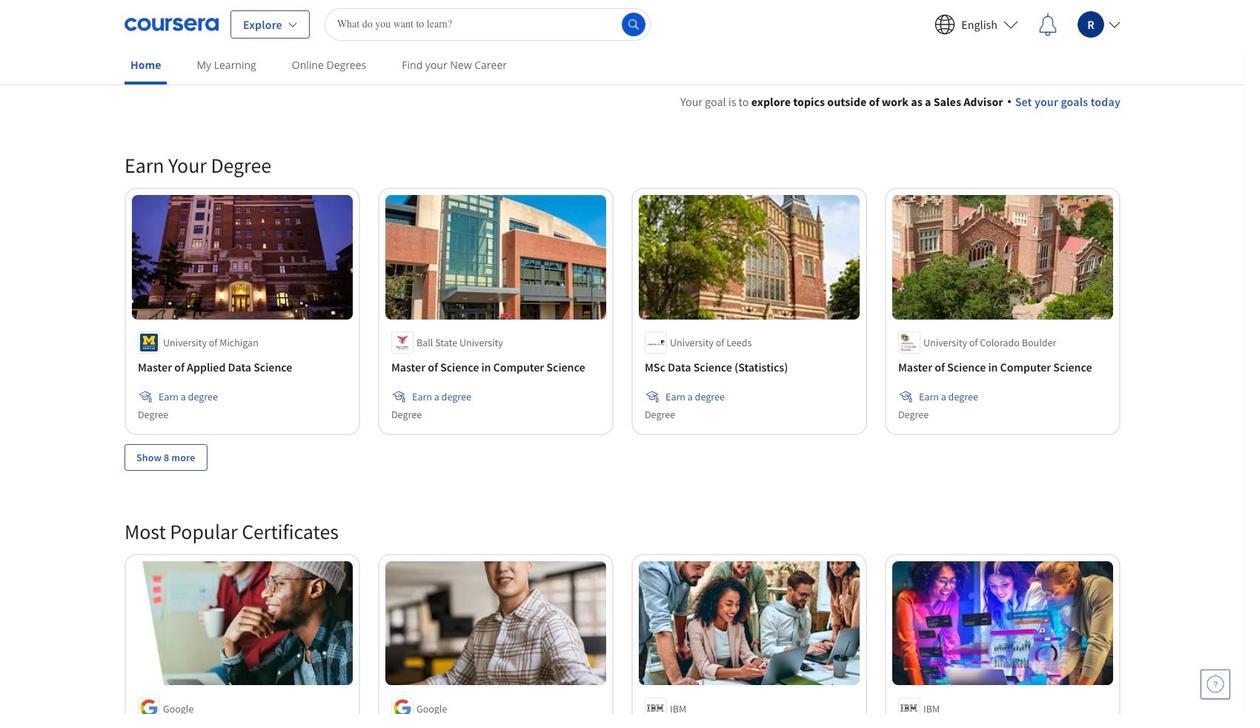 Task type: vqa. For each thing, say whether or not it's contained in the screenshot.
bottom forums
no



Task type: describe. For each thing, give the bounding box(es) containing it.
most popular certificates collection element
[[116, 494, 1130, 714]]

earn your degree collection element
[[116, 128, 1130, 494]]

coursera image
[[125, 12, 219, 36]]

help center image
[[1207, 676, 1225, 693]]



Task type: locate. For each thing, give the bounding box(es) containing it.
main content
[[0, 75, 1246, 714]]

None search field
[[325, 8, 651, 40]]

What do you want to learn? text field
[[325, 8, 651, 40]]



